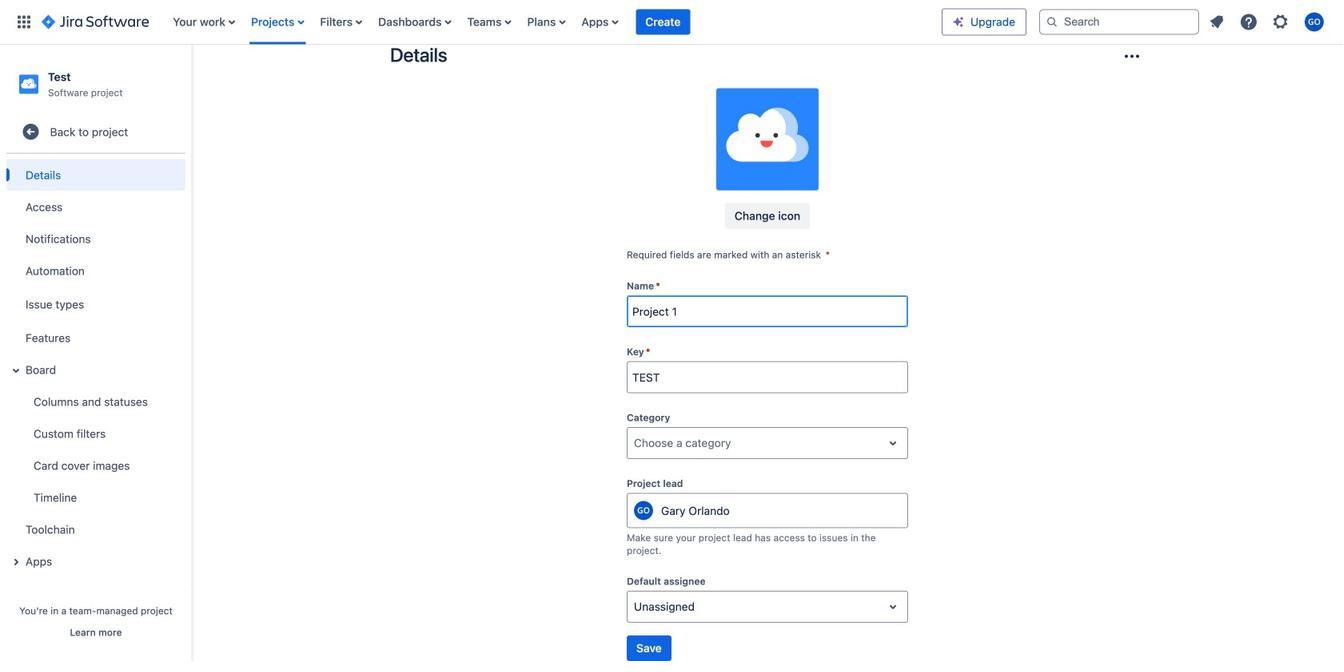 Task type: vqa. For each thing, say whether or not it's contained in the screenshot.
BANNER
yes



Task type: locate. For each thing, give the bounding box(es) containing it.
list item
[[636, 0, 690, 44]]

2 expand image from the top
[[6, 553, 26, 573]]

0 vertical spatial open image
[[883, 434, 903, 453]]

1 vertical spatial expand image
[[6, 553, 26, 573]]

appswitcher icon image
[[14, 12, 34, 32]]

notifications image
[[1207, 12, 1226, 32]]

None field
[[628, 298, 907, 326], [628, 363, 907, 392], [628, 298, 907, 326], [628, 363, 907, 392]]

1 vertical spatial open image
[[883, 598, 903, 617]]

list
[[165, 0, 942, 44], [1202, 8, 1334, 36]]

settings image
[[1271, 12, 1290, 32]]

group inside the sidebar element
[[3, 154, 185, 583]]

primary element
[[10, 0, 942, 44]]

2 open image from the top
[[883, 598, 903, 617]]

expand image
[[6, 362, 26, 381], [6, 553, 26, 573]]

0 horizontal spatial list
[[165, 0, 942, 44]]

group
[[3, 154, 185, 583]]

None text field
[[634, 600, 637, 616]]

open image
[[883, 434, 903, 453], [883, 598, 903, 617]]

main content
[[192, 0, 1343, 662]]

your profile and settings image
[[1305, 12, 1324, 32]]

None search field
[[1039, 9, 1199, 35]]

banner
[[0, 0, 1343, 45]]

None text field
[[634, 436, 637, 452]]

jira software image
[[42, 12, 149, 32], [42, 12, 149, 32]]

0 vertical spatial expand image
[[6, 362, 26, 381]]



Task type: describe. For each thing, give the bounding box(es) containing it.
search image
[[1046, 16, 1059, 28]]

project avatar image
[[716, 88, 819, 191]]

1 expand image from the top
[[6, 362, 26, 381]]

1 open image from the top
[[883, 434, 903, 453]]

more image
[[1122, 47, 1142, 66]]

Search field
[[1039, 9, 1199, 35]]

1 horizontal spatial list
[[1202, 8, 1334, 36]]

sidebar element
[[0, 45, 192, 662]]

help image
[[1239, 12, 1258, 32]]

sidebar navigation image
[[174, 64, 209, 96]]



